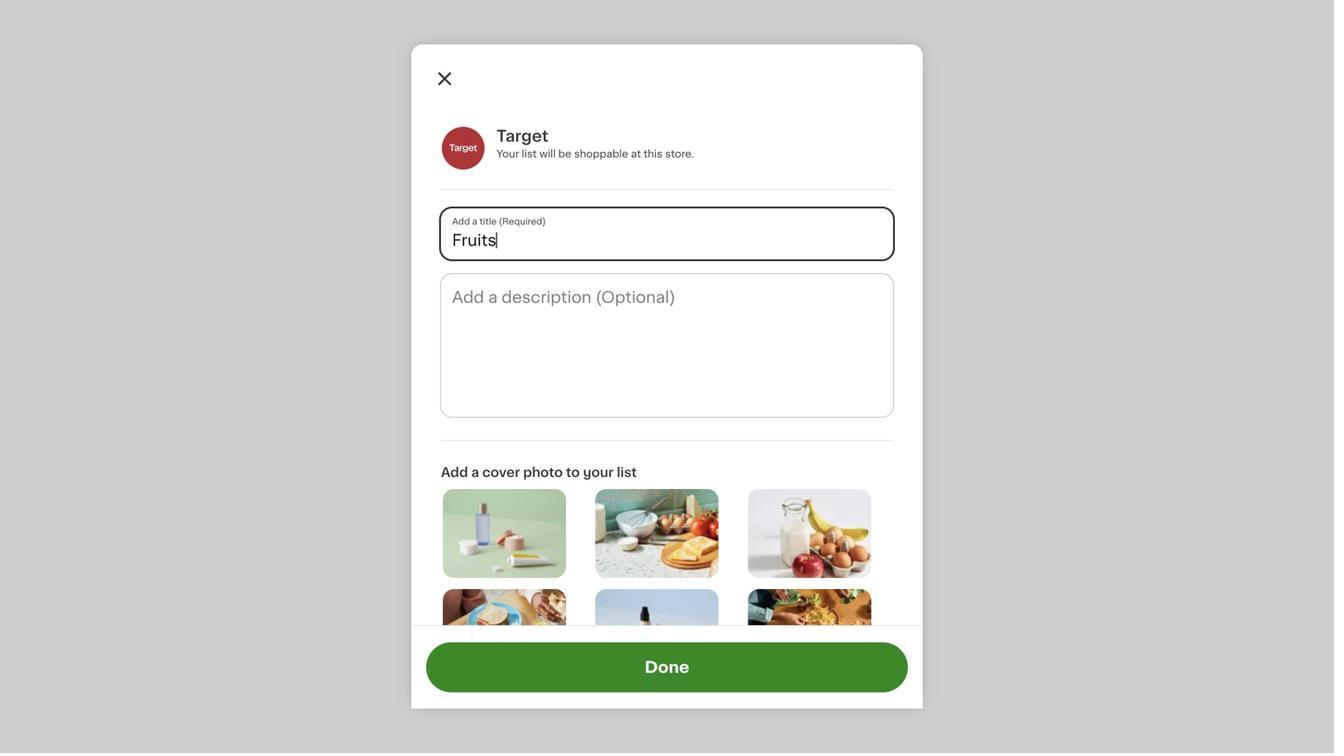 Task type: locate. For each thing, give the bounding box(es) containing it.
this
[[644, 149, 663, 159]]

store.
[[665, 149, 694, 159]]

a table with two people sitting around it eating sandwiches with 2 glasses of lemon water, and cut vegetables on a plate. image
[[443, 589, 566, 678]]

None text field
[[441, 274, 893, 417]]

list
[[522, 149, 537, 159], [617, 466, 637, 479]]

a small bottle of milk, a bowl and a whisk, a carton of 6 eggs, a bunch of tomatoes on the vine, sliced cheese, a head of lettuce, and a loaf of bread. image
[[595, 489, 719, 578]]

1 horizontal spatial list
[[617, 466, 637, 479]]

shoppable
[[574, 149, 628, 159]]

add a cover photo to your list
[[441, 466, 637, 479]]

list left "will" at the top
[[522, 149, 537, 159]]

your
[[497, 149, 519, 159]]

0 horizontal spatial list
[[522, 149, 537, 159]]

add
[[441, 466, 468, 479]]

to
[[566, 466, 580, 479]]

a table with people sitting around it with nachos and cheese, guacamole, and mixed chips. image
[[748, 589, 871, 678]]

1 vertical spatial list
[[617, 466, 637, 479]]

target
[[497, 128, 549, 144]]

0 vertical spatial list
[[522, 149, 537, 159]]

target your list will be shoppable at this store.
[[497, 128, 694, 159]]

an apple, a small pitcher of milk, a banana, and a carton of 6 eggs. image
[[748, 489, 871, 578]]

at
[[631, 149, 641, 159]]

pressed powder, foundation, lip stick, and makeup brushes. image
[[595, 589, 719, 678]]

list right your at the left bottom
[[617, 466, 637, 479]]



Task type: vqa. For each thing, say whether or not it's contained in the screenshot.
Supplements & Specialty Treatments link
no



Task type: describe. For each thing, give the bounding box(es) containing it.
target logo image
[[441, 126, 486, 170]]

done button
[[426, 643, 908, 693]]

cotton pads, ointment, cream, and bottle of liquid. image
[[443, 489, 566, 578]]

cover
[[482, 466, 520, 479]]

be
[[558, 149, 572, 159]]

a
[[471, 466, 479, 479]]

list inside target your list will be shoppable at this store.
[[522, 149, 537, 159]]

done
[[645, 660, 689, 675]]

photo
[[523, 466, 563, 479]]

will
[[539, 149, 556, 159]]

list_add_items dialog
[[411, 44, 923, 753]]

Add a title (Required) text field
[[441, 208, 893, 259]]

your
[[583, 466, 614, 479]]



